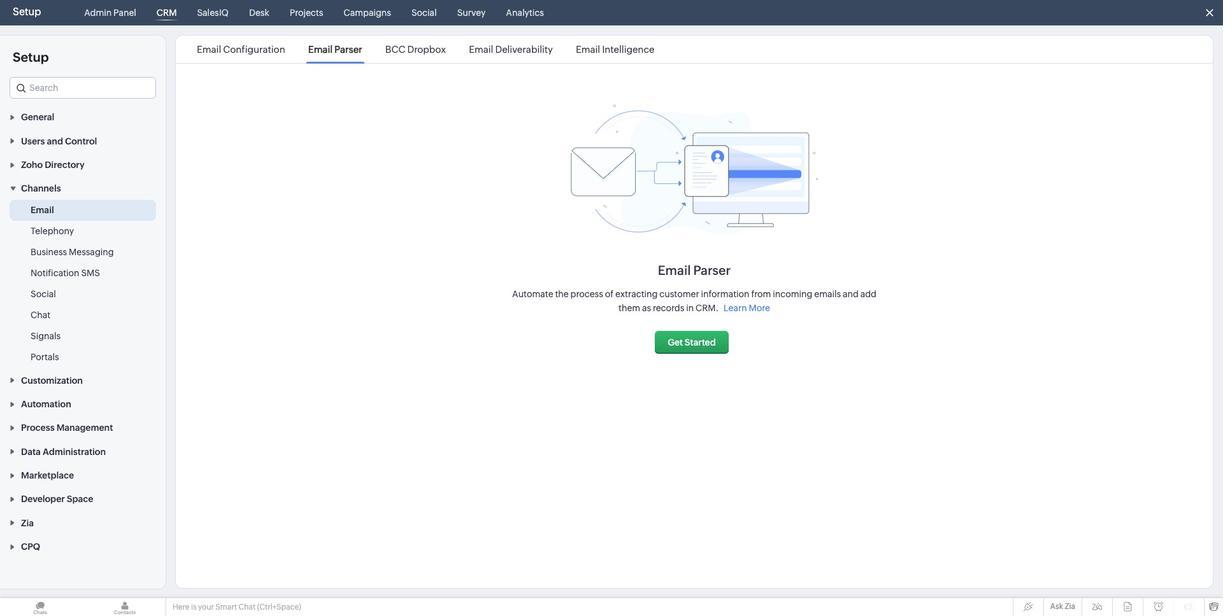 Task type: describe. For each thing, give the bounding box(es) containing it.
ask
[[1051, 603, 1064, 612]]

social link
[[407, 0, 442, 25]]

campaigns
[[344, 8, 391, 18]]

desk
[[249, 8, 269, 18]]

campaigns link
[[339, 0, 396, 25]]

is
[[191, 604, 197, 612]]

analytics link
[[501, 0, 549, 25]]

salesiq link
[[192, 0, 234, 25]]

social
[[412, 8, 437, 18]]

analytics
[[506, 8, 544, 18]]

ask zia
[[1051, 603, 1076, 612]]

crm link
[[152, 0, 182, 25]]

(ctrl+space)
[[257, 604, 301, 612]]

admin panel
[[84, 8, 136, 18]]

projects
[[290, 8, 323, 18]]



Task type: locate. For each thing, give the bounding box(es) containing it.
chats image
[[0, 599, 80, 617]]

your
[[198, 604, 214, 612]]

chat
[[239, 604, 256, 612]]

here
[[173, 604, 190, 612]]

zia
[[1065, 603, 1076, 612]]

projects link
[[285, 0, 328, 25]]

survey
[[457, 8, 486, 18]]

here is your smart chat (ctrl+space)
[[173, 604, 301, 612]]

salesiq
[[197, 8, 229, 18]]

crm
[[157, 8, 177, 18]]

smart
[[216, 604, 237, 612]]

survey link
[[452, 0, 491, 25]]

contacts image
[[85, 599, 165, 617]]

desk link
[[244, 0, 275, 25]]

panel
[[113, 8, 136, 18]]

setup
[[13, 6, 41, 18]]

admin
[[84, 8, 112, 18]]

admin panel link
[[79, 0, 141, 25]]



